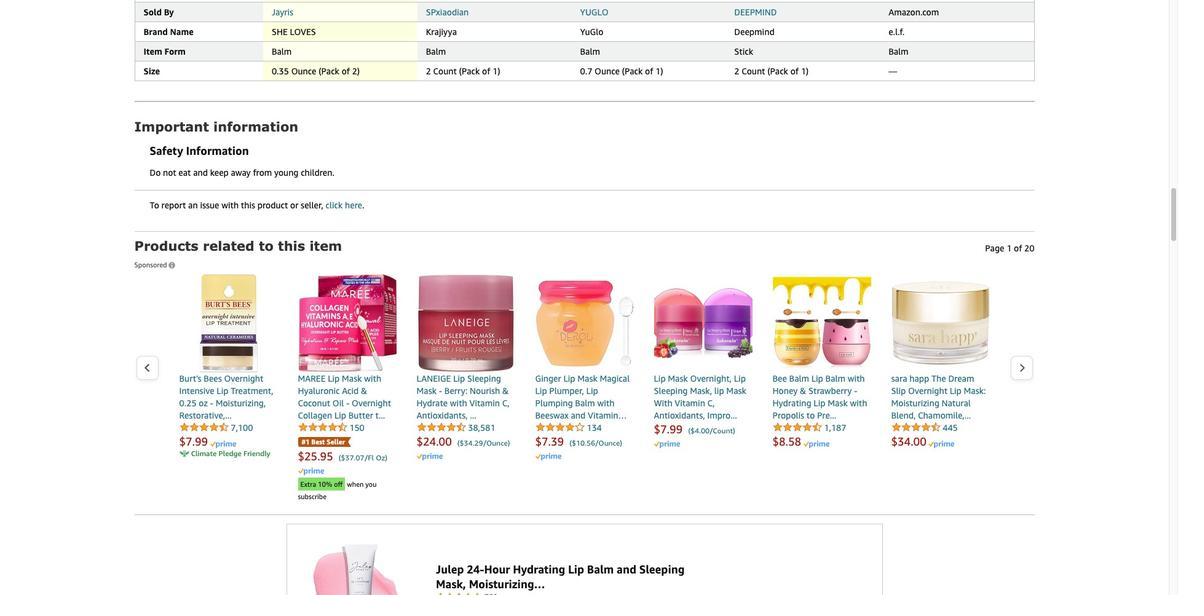 Task type: locate. For each thing, give the bounding box(es) containing it.
burt's
[[179, 373, 201, 384]]

mask right lip
[[726, 385, 746, 396]]

maree lip mask with hyaluronic acid & coconut oil - overnight collagen lip butter t... link
[[298, 274, 396, 422]]

0 horizontal spatial 2
[[426, 66, 431, 76]]

& up hydrating on the right bottom of page
[[800, 385, 806, 396]]

0 horizontal spatial vitamin
[[469, 398, 500, 408]]

acid
[[342, 385, 359, 396]]

$34.00 link
[[891, 435, 929, 448]]

to right related
[[259, 238, 274, 253]]

1 horizontal spatial $7.99
[[654, 422, 683, 436]]

burt's bees overnight intensive lip treatment, 0.25 oz - moisturizing, restorative, reduces fine lines, vitamin e, ceramides oils, leaping bunny certified, compact jar image
[[179, 274, 278, 373]]

& inside maree lip mask with hyaluronic acid & coconut oil - overnight collagen lip butter t...
[[361, 385, 367, 396]]

0 horizontal spatial to
[[259, 238, 274, 253]]

e.l.f.
[[889, 27, 905, 37]]

ginger lip mask magical lip plumper, lip plumping balm with beeswax and vitamin e, derol lip plumper, day&night use lip enhancer for fuller, softer bigger fuller lips by natural lip plumper image
[[535, 274, 634, 373]]

with right issue
[[221, 200, 239, 210]]

collagen
[[298, 410, 332, 420]]

brand name
[[144, 27, 194, 37]]

3 & from the left
[[800, 385, 806, 396]]

balm down e.l.f.
[[889, 46, 909, 57]]

0 horizontal spatial 2 count (pack of 1)
[[426, 66, 500, 76]]

with inside maree lip mask with hyaluronic acid & coconut oil - overnight collagen lip butter t...
[[364, 373, 381, 384]]

1 horizontal spatial vitamin
[[675, 398, 705, 408]]

2 vertical spatial overnight
[[352, 398, 391, 408]]

item
[[310, 238, 342, 253]]

4 (pack from the left
[[767, 66, 788, 76]]

1 horizontal spatial &
[[502, 385, 509, 396]]

amazon.com
[[889, 7, 939, 17]]

0 horizontal spatial and
[[193, 167, 208, 178]]

ounce right 0.7
[[595, 66, 620, 76]]

with up vitamin… in the bottom of the page
[[597, 398, 615, 408]]

sleeping
[[467, 373, 501, 384], [654, 385, 688, 396]]

$7.99
[[654, 422, 683, 436], [179, 435, 208, 448]]

2 down krajiyya
[[426, 66, 431, 76]]

laneige lip sleeping mask - berry: nourish & hydrate with vitamin c, antioxidants, 0.7 oz. image
[[417, 274, 515, 373]]

do
[[150, 167, 161, 178]]

134 link
[[535, 422, 602, 433]]

page
[[985, 243, 1004, 253]]

& inside bee balm lip balm with honey & strawberry - hydrating lip mask with propolis to pre...
[[800, 385, 806, 396]]

1 horizontal spatial and
[[571, 410, 586, 420]]

mask up plumper,
[[578, 373, 598, 384]]

#1 best seller link
[[298, 437, 351, 448]]

extra
[[300, 480, 316, 488]]

2 & from the left
[[502, 385, 509, 396]]

sleeping up 'nourish'
[[467, 373, 501, 384]]

lip up strawberry
[[811, 373, 823, 384]]

38,581 link
[[417, 422, 495, 433]]

2 horizontal spatial overnight
[[908, 385, 948, 396]]

antioxidants, inside laneige lip sleeping mask - berry: nourish & hydrate with vitamin c, antioxidants, ...
[[417, 410, 468, 420]]

lip up plumper,
[[563, 373, 575, 384]]

mask,
[[690, 385, 712, 396]]

$7.99 for $7.99
[[179, 435, 208, 448]]

0 vertical spatial sleeping
[[467, 373, 501, 384]]

- right the oil
[[346, 398, 349, 408]]

mask up hydrate
[[417, 385, 437, 396]]

and up 134 link
[[571, 410, 586, 420]]

balm down plumper,
[[575, 398, 595, 408]]

product
[[257, 200, 288, 210]]

when you subscribe
[[298, 480, 377, 500]]

0 vertical spatial overnight
[[224, 373, 263, 384]]

#1 best seller
[[302, 438, 345, 446]]

1 horizontal spatial 2
[[734, 66, 739, 76]]

& right 'nourish'
[[502, 385, 509, 396]]

- down laneige at the bottom left of the page
[[439, 385, 442, 396]]

c, up the ($34.29/ounce)
[[502, 398, 510, 408]]

c,
[[502, 398, 510, 408], [707, 398, 715, 408]]

lip down bees
[[217, 385, 228, 396]]

1 vertical spatial to
[[807, 410, 815, 420]]

0 horizontal spatial 1)
[[493, 66, 500, 76]]

1 vertical spatial this
[[278, 238, 305, 253]]

($34.29/ounce)
[[457, 438, 510, 448]]

moisturizing,
[[216, 398, 266, 408]]

1 vertical spatial and
[[571, 410, 586, 420]]

1 horizontal spatial ounce
[[595, 66, 620, 76]]

loves
[[290, 27, 316, 37]]

1 horizontal spatial 2 count (pack of 1)
[[734, 66, 809, 76]]

2 count (pack of 1) down krajiyya
[[426, 66, 500, 76]]

7,100
[[231, 422, 253, 433]]

0 horizontal spatial $7.99
[[179, 435, 208, 448]]

mask up acid at the bottom of page
[[342, 373, 362, 384]]

1 horizontal spatial count
[[742, 66, 765, 76]]

mask inside bee balm lip balm with honey & strawberry - hydrating lip mask with propolis to pre...
[[828, 398, 848, 408]]

click
[[326, 200, 343, 210]]

1 horizontal spatial 1)
[[656, 66, 663, 76]]

2 ounce from the left
[[595, 66, 620, 76]]

0 horizontal spatial overnight
[[224, 373, 263, 384]]

1,187 link
[[773, 422, 846, 433]]

0 horizontal spatial count
[[433, 66, 457, 76]]

$8.58
[[773, 435, 801, 448]]

ounce for 0.35
[[291, 66, 316, 76]]

2 horizontal spatial 1)
[[801, 66, 809, 76]]

1 horizontal spatial sleeping
[[654, 385, 688, 396]]

2 count (pack of 1)
[[426, 66, 500, 76], [734, 66, 809, 76]]

c, down lip
[[707, 398, 715, 408]]

445 link
[[891, 422, 958, 433]]

bee balm lip balm with honey & strawberry - hydrating lip mask with propolis to prevent dry, cracked lips image
[[773, 274, 871, 373]]

of
[[342, 66, 350, 76], [482, 66, 490, 76], [645, 66, 653, 76], [791, 66, 799, 76], [1014, 243, 1022, 253]]

#1
[[302, 438, 310, 446]]

balm down yuglo
[[580, 46, 600, 57]]

jayris
[[272, 7, 293, 17]]

1 vitamin from the left
[[469, 398, 500, 408]]

to up 1,187 link at the bottom
[[807, 410, 815, 420]]

sara happ the dream slip overnight lip mask: moisturizing natural blend, chamomile,...
[[891, 373, 986, 420]]

0 horizontal spatial c,
[[502, 398, 510, 408]]

overnight up treatment,
[[224, 373, 263, 384]]

with down 'berry:' on the left bottom of the page
[[450, 398, 467, 408]]

lip up natural
[[950, 385, 962, 396]]

2 antioxidants, from the left
[[654, 410, 705, 420]]

- right oz
[[210, 398, 213, 408]]

safety
[[150, 144, 183, 157]]

page 1 of 20
[[985, 243, 1035, 253]]

when
[[347, 480, 364, 488]]

0 horizontal spatial ounce
[[291, 66, 316, 76]]

mask inside maree lip mask with hyaluronic acid & coconut oil - overnight collagen lip butter t...
[[342, 373, 362, 384]]

1 vertical spatial sleeping
[[654, 385, 688, 396]]

count
[[433, 66, 457, 76], [742, 66, 765, 76]]

2 vitamin from the left
[[675, 398, 705, 408]]

1 & from the left
[[361, 385, 367, 396]]

row header
[[135, 0, 263, 2]]

bee balm lip balm with honey & strawberry - hydrating lip mask with propolis to pre...
[[773, 373, 867, 420]]

information
[[186, 144, 249, 157]]

laneige lip sleeping mask - berry: nourish & hydrate with vitamin c, antioxidants, ... link
[[417, 274, 515, 422]]

not
[[163, 167, 176, 178]]

plumper,
[[549, 385, 584, 396]]

1 (pack from the left
[[319, 66, 339, 76]]

item form
[[144, 46, 186, 57]]

berry:
[[444, 385, 468, 396]]

maree lip mask with hyaluronic acid & coconut oil - overnight collagen lip butter t...
[[298, 373, 391, 420]]

krajiyya
[[426, 27, 457, 37]]

balm down krajiyya
[[426, 46, 446, 57]]

impro...
[[707, 410, 737, 420]]

vitamin down 'nourish'
[[469, 398, 500, 408]]

antioxidants, down with at the right bottom of page
[[654, 410, 705, 420]]

and
[[193, 167, 208, 178], [571, 410, 586, 420]]

list
[[159, 274, 1010, 503]]

sara happ the dream slip overnight lip mask: moisturizing natural blend, chamomile, honey and vanilla lip mask, soothes and repairs lips, 0.5 oz image
[[891, 274, 990, 373]]

sleeping up with at the right bottom of page
[[654, 385, 688, 396]]

and right eat
[[193, 167, 208, 178]]

you
[[365, 480, 377, 488]]

with
[[654, 398, 673, 408]]

with inside laneige lip sleeping mask - berry: nourish & hydrate with vitamin c, antioxidants, ...
[[450, 398, 467, 408]]

& inside laneige lip sleeping mask - berry: nourish & hydrate with vitamin c, antioxidants, ...
[[502, 385, 509, 396]]

vitamin down the mask,
[[675, 398, 705, 408]]

do not eat and keep away from young children.
[[150, 167, 334, 178]]

1 horizontal spatial this
[[278, 238, 305, 253]]

bees
[[204, 373, 222, 384]]

with up t...
[[364, 373, 381, 384]]

honey
[[773, 385, 798, 396]]

1 horizontal spatial c,
[[707, 398, 715, 408]]

2 (pack from the left
[[459, 66, 480, 76]]

this left product
[[241, 200, 255, 210]]

important
[[134, 119, 209, 134]]

& right acid at the bottom of page
[[361, 385, 367, 396]]

by
[[164, 7, 174, 17]]

count down krajiyya
[[433, 66, 457, 76]]

2 count (pack of 1) down the stick
[[734, 66, 809, 76]]

ounce for 0.7
[[595, 66, 620, 76]]

mask down strawberry
[[828, 398, 848, 408]]

ounce right 0.35
[[291, 66, 316, 76]]

($4.00/count)
[[688, 426, 735, 435]]

1 horizontal spatial antioxidants,
[[654, 410, 705, 420]]

bee
[[773, 373, 787, 384]]

overnight down happ
[[908, 385, 948, 396]]

intensive
[[179, 385, 214, 396]]

1 antioxidants, from the left
[[417, 410, 468, 420]]

lip right plumper,
[[586, 385, 598, 396]]

and inside "ginger lip mask magical lip plumper, lip plumping balm with beeswax and vitamin…"
[[571, 410, 586, 420]]

dream
[[948, 373, 974, 384]]

2 2 count (pack of 1) from the left
[[734, 66, 809, 76]]

previous image
[[144, 363, 150, 372]]

lip up 'berry:' on the left bottom of the page
[[453, 373, 465, 384]]

oz
[[199, 398, 208, 408]]

antioxidants, inside the lip mask overnight, lip sleeping mask, lip mask with vitamin c, antioxidants, impro...
[[654, 410, 705, 420]]

0 horizontal spatial sleeping
[[467, 373, 501, 384]]

2 c, from the left
[[707, 398, 715, 408]]

sara happ the dream slip overnight lip mask: moisturizing natural blend, chamomile,... link
[[891, 274, 990, 422]]

- right strawberry
[[854, 385, 857, 396]]

climate
[[191, 449, 217, 458]]

&
[[361, 385, 367, 396], [502, 385, 509, 396], [800, 385, 806, 396]]

mask inside "ginger lip mask magical lip plumper, lip plumping balm with beeswax and vitamin…"
[[578, 373, 598, 384]]

sleeping inside the lip mask overnight, lip sleeping mask, lip mask with vitamin c, antioxidants, impro...
[[654, 385, 688, 396]]

antioxidants,
[[417, 410, 468, 420], [654, 410, 705, 420]]

1 ounce from the left
[[291, 66, 316, 76]]

overnight inside burt's bees overnight intensive lip treatment, 0.25 oz - moisturizing, restorative,...
[[224, 373, 263, 384]]

- inside burt's bees overnight intensive lip treatment, 0.25 oz - moisturizing, restorative,...
[[210, 398, 213, 408]]

this left item
[[278, 238, 305, 253]]

c, inside laneige lip sleeping mask - berry: nourish & hydrate with vitamin c, antioxidants, ...
[[502, 398, 510, 408]]

keep
[[210, 167, 229, 178]]

2 down the stick
[[734, 66, 739, 76]]

lip inside burt's bees overnight intensive lip treatment, 0.25 oz - moisturizing, restorative,...
[[217, 385, 228, 396]]

moisturizing
[[891, 398, 939, 408]]

item
[[144, 46, 162, 57]]

1 horizontal spatial overnight
[[352, 398, 391, 408]]

mask:
[[964, 385, 986, 396]]

$7.99 up climate
[[179, 435, 208, 448]]

burt's bees overnight intensive lip treatment, 0.25 oz - moisturizing, restorative,... link
[[179, 274, 278, 422]]

lip mask overnight, lip sleeping mask, lip mask with vitamin c, antioxidants, improves dryness, hydrating &prevention dry and crack lip scrubs exfoliator (berry&grape) image
[[654, 274, 752, 373]]

1 2 from the left
[[426, 66, 431, 76]]

brand
[[144, 27, 168, 37]]

balm up 0.35
[[272, 46, 292, 57]]

1 count from the left
[[433, 66, 457, 76]]

stick
[[734, 46, 753, 57]]

0 horizontal spatial &
[[361, 385, 367, 396]]

important information
[[134, 119, 298, 134]]

overnight up t...
[[352, 398, 391, 408]]

1 c, from the left
[[502, 398, 510, 408]]

antioxidants, down hydrate
[[417, 410, 468, 420]]

hydrate
[[417, 398, 448, 408]]

0.35 ounce (pack of 2)
[[272, 66, 360, 76]]

mask
[[342, 373, 362, 384], [578, 373, 598, 384], [668, 373, 688, 384], [417, 385, 437, 396], [726, 385, 746, 396], [828, 398, 848, 408]]

0 horizontal spatial antioxidants,
[[417, 410, 468, 420]]

lip
[[328, 373, 340, 384], [453, 373, 465, 384], [563, 373, 575, 384], [654, 373, 666, 384], [734, 373, 746, 384], [811, 373, 823, 384], [217, 385, 228, 396], [535, 385, 547, 396], [586, 385, 598, 396], [950, 385, 962, 396], [814, 398, 826, 408], [334, 410, 346, 420]]

1 horizontal spatial to
[[807, 410, 815, 420]]

1 vertical spatial overnight
[[908, 385, 948, 396]]

t...
[[375, 410, 385, 420]]

2 horizontal spatial &
[[800, 385, 806, 396]]

$7.99 down with at the right bottom of page
[[654, 422, 683, 436]]

spxiaodian link
[[426, 7, 469, 17]]

count down the stick
[[742, 66, 765, 76]]

0 vertical spatial this
[[241, 200, 255, 210]]

she
[[272, 27, 288, 37]]



Task type: describe. For each thing, give the bounding box(es) containing it.
- inside maree lip mask with hyaluronic acid & coconut oil - overnight collagen lip butter t...
[[346, 398, 349, 408]]

beeswax
[[535, 410, 569, 420]]

natural
[[942, 398, 971, 408]]

lip
[[714, 385, 724, 396]]

hyaluronic
[[298, 385, 340, 396]]

lip mask overnight, lip sleeping mask, lip mask with vitamin c, antioxidants, impro...
[[654, 373, 746, 420]]

sold by
[[144, 7, 174, 17]]

lip inside laneige lip sleeping mask - berry: nourish & hydrate with vitamin c, antioxidants, ...
[[453, 373, 465, 384]]

$7.39
[[535, 435, 564, 448]]

friendly
[[244, 449, 270, 458]]

$34.00
[[891, 435, 926, 448]]

report
[[161, 200, 186, 210]]

3 (pack from the left
[[622, 66, 643, 76]]

overnight inside maree lip mask with hyaluronic acid & coconut oil - overnight collagen lip butter t...
[[352, 398, 391, 408]]

subscribe
[[298, 492, 327, 500]]

$7.39 ($10.56/ounce)
[[535, 435, 622, 448]]

$24.00
[[417, 435, 452, 448]]

- inside laneige lip sleeping mask - berry: nourish & hydrate with vitamin c, antioxidants, ...
[[439, 385, 442, 396]]

to
[[150, 200, 159, 210]]

& for honey
[[800, 385, 806, 396]]

lip right overnight,
[[734, 373, 746, 384]]

2 2 from the left
[[734, 66, 739, 76]]

c, inside the lip mask overnight, lip sleeping mask, lip mask with vitamin c, antioxidants, impro...
[[707, 398, 715, 408]]

mask up with at the right bottom of page
[[668, 373, 688, 384]]

1 1) from the left
[[493, 66, 500, 76]]

$7.99 for $7.99 ($4.00/count)
[[654, 422, 683, 436]]

here
[[345, 200, 362, 210]]

strawberry
[[809, 385, 852, 396]]

size
[[144, 66, 160, 76]]

list containing $7.99
[[159, 274, 1010, 503]]

with down strawberry
[[850, 398, 867, 408]]

plumping
[[535, 398, 573, 408]]

propolis
[[773, 410, 804, 420]]

restorative,...
[[179, 410, 232, 420]]

balm up strawberry
[[826, 373, 845, 384]]

sponsored link
[[134, 255, 176, 270]]

spxiaodian
[[426, 7, 469, 17]]

or
[[290, 200, 298, 210]]

38,581
[[468, 422, 495, 433]]

2 1) from the left
[[656, 66, 663, 76]]

445
[[943, 422, 958, 433]]

coconut
[[298, 398, 330, 408]]

products
[[134, 238, 198, 253]]

lip down the oil
[[334, 410, 346, 420]]

products related to this item
[[134, 238, 342, 253]]

children.
[[301, 167, 334, 178]]

0 vertical spatial and
[[193, 167, 208, 178]]

deepmind link
[[734, 7, 777, 17]]

$8.58 link
[[773, 435, 804, 448]]

happ
[[910, 373, 929, 384]]

lip inside sara happ the dream slip overnight lip mask: moisturizing natural blend, chamomile,...
[[950, 385, 962, 396]]

chamomile,...
[[918, 410, 971, 420]]

information
[[213, 119, 298, 134]]

related
[[203, 238, 254, 253]]

$25.95 ($37.07/fl oz)
[[298, 449, 387, 463]]

& for acid
[[361, 385, 367, 396]]

next image
[[1019, 363, 1025, 372]]

lip down ginger on the left bottom of the page
[[535, 385, 547, 396]]

seller,
[[301, 200, 323, 210]]

($10.56/ounce)
[[570, 438, 622, 448]]

lip up with at the right bottom of page
[[654, 373, 666, 384]]

the
[[932, 373, 946, 384]]

she loves
[[272, 27, 316, 37]]

3 1) from the left
[[801, 66, 809, 76]]

extra 10% off
[[300, 480, 343, 488]]

jayris link
[[272, 7, 293, 17]]

lip up pre... at the bottom right
[[814, 398, 826, 408]]

134
[[587, 422, 602, 433]]

2 count from the left
[[742, 66, 765, 76]]

slip
[[891, 385, 906, 396]]

with up strawberry
[[848, 373, 865, 384]]

150
[[349, 422, 365, 433]]

ginger
[[535, 373, 561, 384]]

away
[[231, 167, 251, 178]]

eat
[[179, 167, 191, 178]]

$25.95
[[298, 449, 333, 463]]

.
[[362, 200, 364, 210]]

- inside bee balm lip balm with honey & strawberry - hydrating lip mask with propolis to pre...
[[854, 385, 857, 396]]

0 horizontal spatial this
[[241, 200, 255, 210]]

best
[[311, 438, 325, 446]]

butter
[[348, 410, 373, 420]]

with inside "ginger lip mask magical lip plumper, lip plumping balm with beeswax and vitamin…"
[[597, 398, 615, 408]]

laneige lip sleeping mask - berry: nourish & hydrate with vitamin c, antioxidants, ...
[[417, 373, 510, 420]]

0 vertical spatial to
[[259, 238, 274, 253]]

vitamin…
[[588, 410, 627, 420]]

to inside bee balm lip balm with honey & strawberry - hydrating lip mask with propolis to pre...
[[807, 410, 815, 420]]

vitamin inside the lip mask overnight, lip sleeping mask, lip mask with vitamin c, antioxidants, impro...
[[675, 398, 705, 408]]

burt's bees overnight intensive lip treatment, 0.25 oz - moisturizing, restorative,...
[[179, 373, 273, 420]]

mask inside laneige lip sleeping mask - berry: nourish & hydrate with vitamin c, antioxidants, ...
[[417, 385, 437, 396]]

magical
[[600, 373, 630, 384]]

balm up "honey"
[[789, 373, 809, 384]]

balm inside "ginger lip mask magical lip plumper, lip plumping balm with beeswax and vitamin…"
[[575, 398, 595, 408]]

click here link
[[326, 200, 362, 210]]

maree lip mask with hyaluronic acid & coconut oil - overnight collagen lip butter to nourish & hydrate dry cracked lips - moisturizer for skin care with shea & cocoa butter - sleeping lip butter balm image
[[298, 274, 396, 373]]

name
[[170, 27, 194, 37]]

1 2 count (pack of 1) from the left
[[426, 66, 500, 76]]

($37.07/fl
[[339, 453, 374, 462]]

yuglo
[[580, 7, 608, 17]]

7,100 link
[[179, 422, 253, 433]]

laneige
[[417, 373, 451, 384]]

hydrating
[[773, 398, 811, 408]]

yuglo link
[[580, 7, 608, 17]]

young
[[274, 167, 299, 178]]

overnight inside sara happ the dream slip overnight lip mask: moisturizing natural blend, chamomile,...
[[908, 385, 948, 396]]

an
[[188, 200, 198, 210]]

vitamin inside laneige lip sleeping mask - berry: nourish & hydrate with vitamin c, antioxidants, ...
[[469, 398, 500, 408]]

safety information
[[150, 144, 249, 157]]

blend,
[[891, 410, 916, 420]]

1,187
[[824, 422, 846, 433]]

deepmind
[[734, 27, 775, 37]]

sleeping inside laneige lip sleeping mask - berry: nourish & hydrate with vitamin c, antioxidants, ...
[[467, 373, 501, 384]]

lip up hyaluronic
[[328, 373, 340, 384]]

treatment,
[[231, 385, 273, 396]]



Task type: vqa. For each thing, say whether or not it's contained in the screenshot.
mention
no



